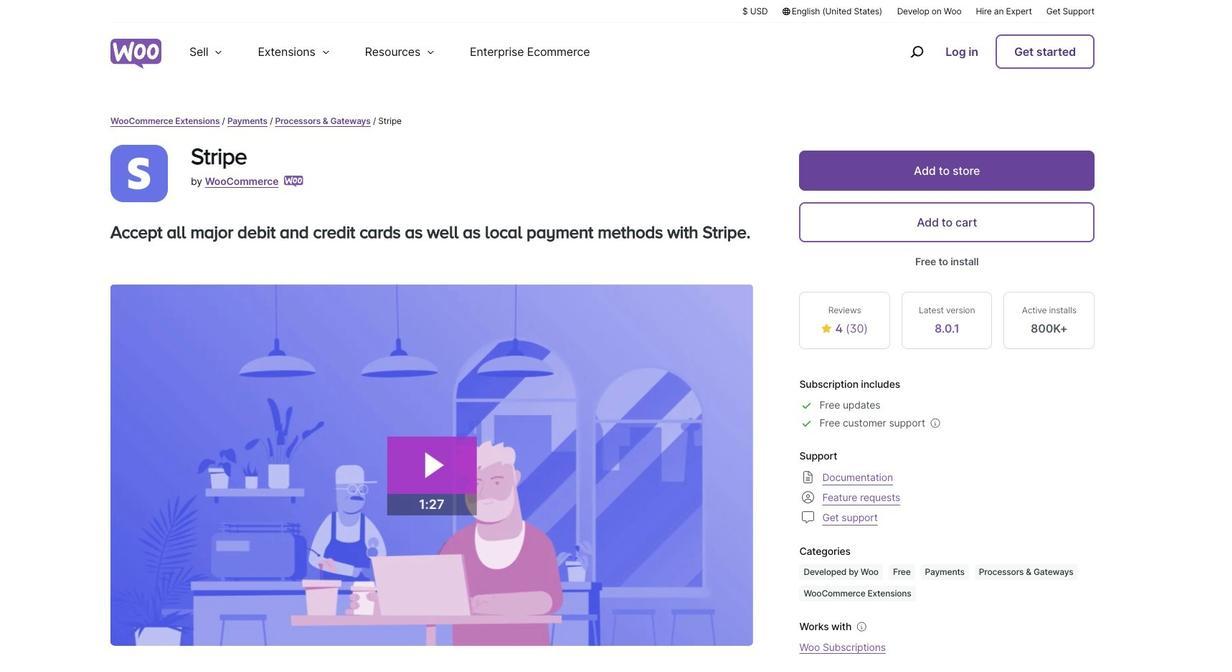 Task type: locate. For each thing, give the bounding box(es) containing it.
developed by woocommerce image
[[284, 176, 304, 187]]

product icon image
[[111, 145, 168, 202]]

service navigation menu element
[[880, 28, 1095, 75]]

circle info image
[[855, 620, 869, 634]]

circle user image
[[800, 489, 817, 506]]

search image
[[906, 40, 929, 63]]

extra information image
[[928, 417, 943, 431]]



Task type: vqa. For each thing, say whether or not it's contained in the screenshot.
Open Account Menu IMAGE
no



Task type: describe. For each thing, give the bounding box(es) containing it.
file lines image
[[800, 469, 817, 486]]

breadcrumb element
[[111, 115, 1095, 128]]

message image
[[800, 509, 817, 526]]



